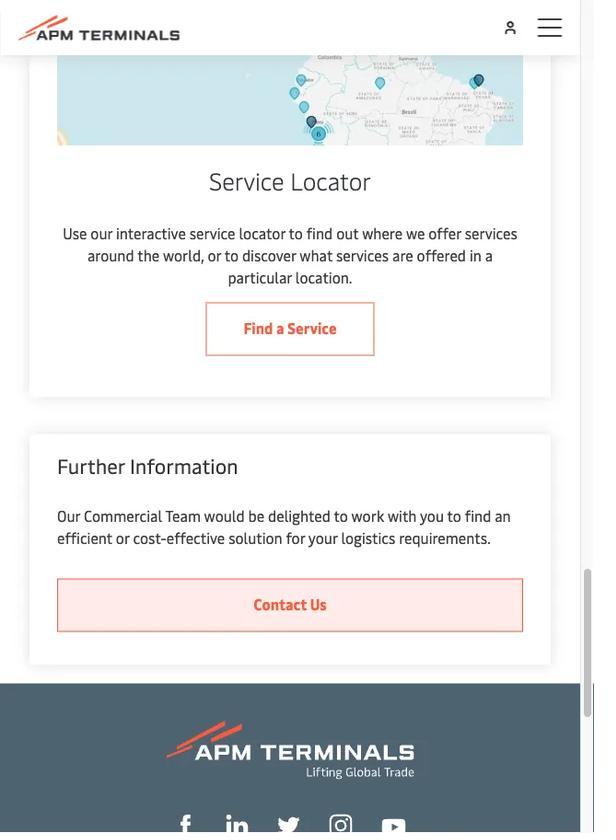 Task type: locate. For each thing, give the bounding box(es) containing it.
cost-
[[133, 528, 167, 548]]

or down service at top left
[[208, 246, 221, 265]]

what
[[300, 246, 333, 265]]

0 horizontal spatial a
[[276, 318, 284, 338]]

a right find at the top left
[[276, 318, 284, 338]]

find up what
[[307, 223, 333, 243]]

our
[[91, 223, 112, 243]]

to
[[289, 223, 303, 243], [224, 246, 239, 265], [334, 506, 348, 526], [447, 506, 461, 526]]

find a service link
[[206, 303, 375, 356]]

particular
[[228, 268, 292, 287]]

a right in
[[485, 246, 493, 265]]

or down commercial
[[116, 528, 129, 548]]

find
[[244, 318, 273, 338]]

apmt footer logo image
[[166, 721, 414, 780]]

services up in
[[465, 223, 518, 243]]

0 vertical spatial service
[[209, 164, 284, 196]]

1 horizontal spatial service
[[287, 318, 337, 338]]

use
[[63, 223, 87, 243]]

a
[[485, 246, 493, 265], [276, 318, 284, 338]]

contact us
[[254, 594, 327, 614]]

where
[[362, 223, 403, 243]]

1 horizontal spatial or
[[208, 246, 221, 265]]

find services offered by apm terminals globally image
[[57, 0, 523, 146]]

our
[[57, 506, 80, 526]]

youtube image
[[382, 819, 406, 834]]

0 vertical spatial find
[[307, 223, 333, 243]]

1 horizontal spatial a
[[485, 246, 493, 265]]

1 horizontal spatial services
[[465, 223, 518, 243]]

0 horizontal spatial services
[[336, 246, 389, 265]]

twitter image
[[278, 815, 300, 834]]

find a service
[[244, 318, 337, 338]]

or
[[208, 246, 221, 265], [116, 528, 129, 548]]

0 horizontal spatial find
[[307, 223, 333, 243]]

efficient
[[57, 528, 112, 548]]

1 vertical spatial a
[[276, 318, 284, 338]]

shape link
[[175, 813, 197, 834]]

find
[[307, 223, 333, 243], [465, 506, 491, 526]]

0 vertical spatial a
[[485, 246, 493, 265]]

services
[[465, 223, 518, 243], [336, 246, 389, 265]]

an
[[495, 506, 511, 526]]

or inside the use our interactive service locator to find out where we offer services around the world, or to discover what services are offered in a particular location.
[[208, 246, 221, 265]]

offered
[[417, 246, 466, 265]]

or inside our commercial team would be delighted to work with you to find an efficient or cost-effective solution for your logistics requirements.
[[116, 528, 129, 548]]

world,
[[163, 246, 204, 265]]

a inside the use our interactive service locator to find out where we offer services around the world, or to discover what services are offered in a particular location.
[[485, 246, 493, 265]]

services down "out"
[[336, 246, 389, 265]]

contact
[[254, 594, 307, 614]]

1 vertical spatial or
[[116, 528, 129, 548]]

service up locator
[[209, 164, 284, 196]]

1 vertical spatial service
[[287, 318, 337, 338]]

find left an
[[465, 506, 491, 526]]

0 vertical spatial or
[[208, 246, 221, 265]]

fill 44 link
[[278, 813, 300, 834]]

instagram link
[[329, 813, 352, 834]]

1 vertical spatial find
[[465, 506, 491, 526]]

service down location.
[[287, 318, 337, 338]]

service
[[209, 164, 284, 196], [287, 318, 337, 338]]

find inside our commercial team would be delighted to work with you to find an efficient or cost-effective solution for your logistics requirements.
[[465, 506, 491, 526]]

to right you on the bottom right of page
[[447, 506, 461, 526]]

linkedin image
[[226, 815, 248, 834]]

0 horizontal spatial or
[[116, 528, 129, 548]]

in
[[470, 246, 482, 265]]

1 horizontal spatial find
[[465, 506, 491, 526]]

find inside the use our interactive service locator to find out where we offer services around the world, or to discover what services are offered in a particular location.
[[307, 223, 333, 243]]



Task type: vqa. For each thing, say whether or not it's contained in the screenshot.
FOR
yes



Task type: describe. For each thing, give the bounding box(es) containing it.
be
[[248, 506, 265, 526]]

logistics
[[341, 528, 395, 548]]

for
[[286, 528, 305, 548]]

commercial
[[84, 506, 162, 526]]

your
[[308, 528, 338, 548]]

offer
[[429, 223, 461, 243]]

use our interactive service locator to find out where we offer services around the world, or to discover what services are offered in a particular location.
[[63, 223, 518, 287]]

service locator
[[209, 164, 371, 196]]

out
[[336, 223, 359, 243]]

to up what
[[289, 223, 303, 243]]

0 horizontal spatial service
[[209, 164, 284, 196]]

we
[[406, 223, 425, 243]]

information
[[130, 452, 238, 479]]

further
[[57, 452, 125, 479]]

to left the work
[[334, 506, 348, 526]]

0 vertical spatial services
[[465, 223, 518, 243]]

location.
[[295, 268, 352, 287]]

effective
[[167, 528, 225, 548]]

service
[[190, 223, 235, 243]]

contact us link
[[57, 579, 523, 632]]

the
[[137, 246, 160, 265]]

around
[[87, 246, 134, 265]]

you tube link
[[382, 814, 406, 834]]

our commercial team would be delighted to work with you to find an efficient or cost-effective solution for your logistics requirements.
[[57, 506, 511, 548]]

interactive
[[116, 223, 186, 243]]

linkedin__x28_alt_x29__3_ link
[[226, 813, 248, 834]]

are
[[392, 246, 413, 265]]

instagram image
[[329, 815, 352, 834]]

delighted
[[268, 506, 331, 526]]

work
[[351, 506, 384, 526]]

further information
[[57, 452, 238, 479]]

team
[[165, 506, 201, 526]]

locator
[[290, 164, 371, 196]]

us
[[310, 594, 327, 614]]

with
[[388, 506, 417, 526]]

facebook image
[[175, 815, 197, 834]]

would
[[204, 506, 245, 526]]

to down service at top left
[[224, 246, 239, 265]]

service inside the find a service link
[[287, 318, 337, 338]]

requirements.
[[399, 528, 491, 548]]

discover
[[242, 246, 296, 265]]

you
[[420, 506, 444, 526]]

locator
[[239, 223, 286, 243]]

solution
[[229, 528, 282, 548]]

1 vertical spatial services
[[336, 246, 389, 265]]



